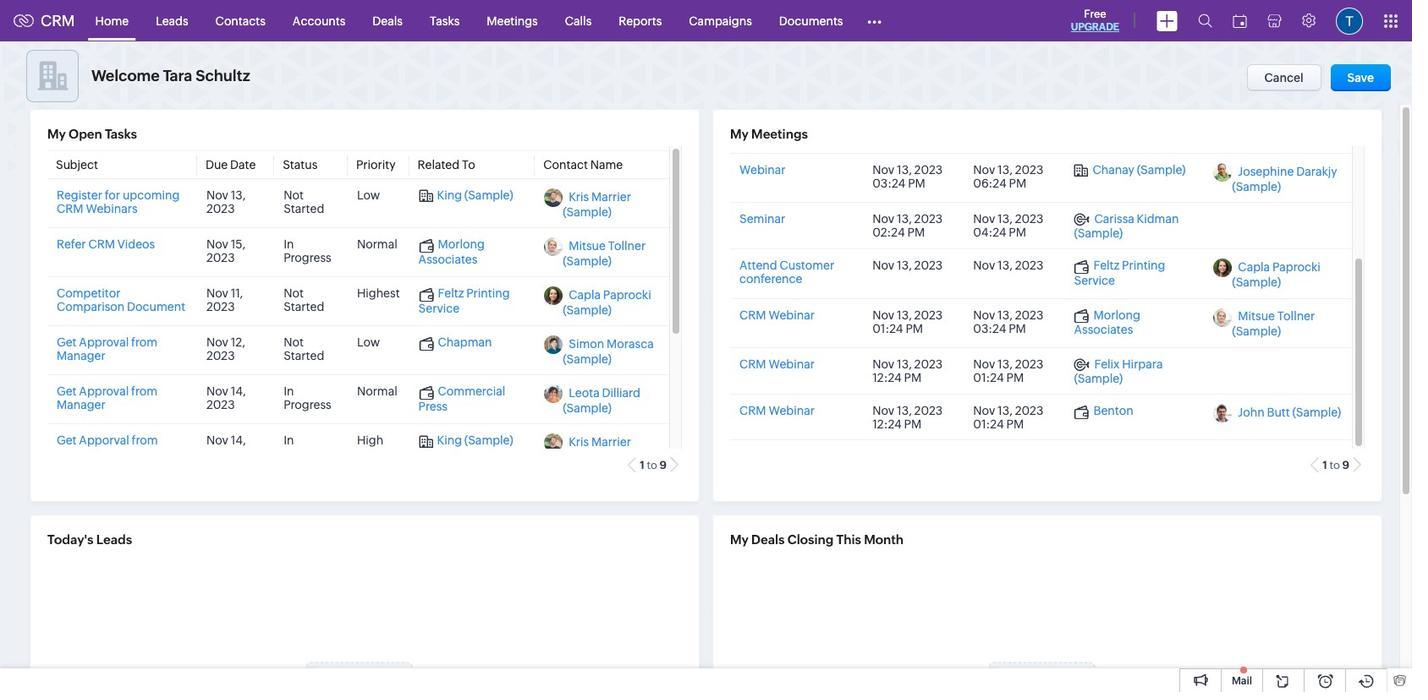 Task type: locate. For each thing, give the bounding box(es) containing it.
deals left 'tasks' link
[[373, 14, 403, 27]]

this
[[836, 533, 861, 547]]

0 vertical spatial meetings
[[487, 14, 538, 27]]

open
[[69, 127, 102, 141]]

0 vertical spatial leads
[[156, 14, 188, 27]]

0 vertical spatial tasks
[[430, 14, 460, 27]]

1 horizontal spatial deals
[[751, 533, 785, 547]]

tasks right open
[[105, 127, 137, 141]]

profile image
[[1336, 7, 1363, 34]]

tasks link
[[416, 0, 473, 41]]

tara
[[163, 67, 192, 85]]

leads up welcome tara schultz
[[156, 14, 188, 27]]

deals link
[[359, 0, 416, 41]]

mail
[[1232, 676, 1252, 688]]

deals left the closing
[[751, 533, 785, 547]]

documents
[[779, 14, 843, 27]]

0 horizontal spatial meetings
[[487, 14, 538, 27]]

contacts link
[[202, 0, 279, 41]]

schultz
[[196, 67, 250, 85]]

0 horizontal spatial tasks
[[105, 127, 137, 141]]

1 horizontal spatial leads
[[156, 14, 188, 27]]

1 vertical spatial meetings
[[751, 127, 808, 141]]

leads right today's
[[96, 533, 132, 547]]

None button
[[1247, 64, 1321, 91], [1331, 64, 1391, 91], [1247, 64, 1321, 91], [1331, 64, 1391, 91]]

Other Modules field
[[857, 7, 893, 34]]

my for my deals closing this month
[[730, 533, 749, 547]]

profile element
[[1326, 0, 1373, 41]]

calls link
[[551, 0, 605, 41]]

deals
[[373, 14, 403, 27], [751, 533, 785, 547]]

1 horizontal spatial tasks
[[430, 14, 460, 27]]

free upgrade
[[1071, 8, 1119, 33]]

my for my meetings
[[730, 127, 749, 141]]

month
[[864, 533, 904, 547]]

welcome
[[91, 67, 160, 85]]

closing
[[788, 533, 834, 547]]

home link
[[82, 0, 142, 41]]

my for my open tasks
[[47, 127, 66, 141]]

0 horizontal spatial deals
[[373, 14, 403, 27]]

create menu image
[[1157, 11, 1178, 31]]

my
[[47, 127, 66, 141], [730, 127, 749, 141], [730, 533, 749, 547]]

tasks
[[430, 14, 460, 27], [105, 127, 137, 141]]

crm link
[[14, 12, 75, 30]]

0 vertical spatial deals
[[373, 14, 403, 27]]

leads
[[156, 14, 188, 27], [96, 533, 132, 547]]

deals inside "deals" link
[[373, 14, 403, 27]]

meetings
[[487, 14, 538, 27], [751, 127, 808, 141]]

today's
[[47, 533, 93, 547]]

tasks right "deals" link
[[430, 14, 460, 27]]

0 horizontal spatial leads
[[96, 533, 132, 547]]



Task type: describe. For each thing, give the bounding box(es) containing it.
leads link
[[142, 0, 202, 41]]

campaigns
[[689, 14, 752, 27]]

1 vertical spatial deals
[[751, 533, 785, 547]]

search element
[[1188, 0, 1223, 41]]

home
[[95, 14, 129, 27]]

meetings link
[[473, 0, 551, 41]]

search image
[[1198, 14, 1212, 28]]

1 vertical spatial leads
[[96, 533, 132, 547]]

1 horizontal spatial meetings
[[751, 127, 808, 141]]

contacts
[[215, 14, 266, 27]]

accounts
[[293, 14, 345, 27]]

my meetings
[[730, 127, 808, 141]]

free
[[1084, 8, 1106, 20]]

upgrade
[[1071, 21, 1119, 33]]

reports link
[[605, 0, 675, 41]]

accounts link
[[279, 0, 359, 41]]

create menu element
[[1146, 0, 1188, 41]]

today's leads
[[47, 533, 132, 547]]

crm
[[41, 12, 75, 30]]

my open tasks
[[47, 127, 137, 141]]

1 vertical spatial tasks
[[105, 127, 137, 141]]

documents link
[[766, 0, 857, 41]]

calendar image
[[1233, 14, 1247, 27]]

campaigns link
[[675, 0, 766, 41]]

reports
[[619, 14, 662, 27]]

my deals closing this month
[[730, 533, 904, 547]]

calls
[[565, 14, 592, 27]]

welcome tara schultz
[[91, 67, 250, 85]]



Task type: vqa. For each thing, say whether or not it's contained in the screenshot.
SCHULTZ
yes



